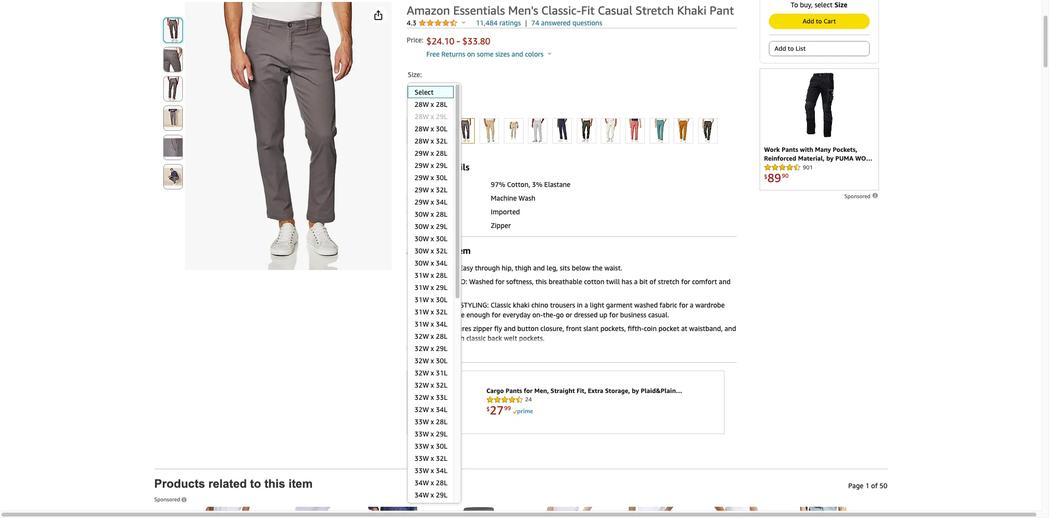 Task type: locate. For each thing, give the bounding box(es) containing it.
33 x from the top
[[431, 492, 434, 500]]

cotton,
[[507, 180, 531, 189]]

x down 30w x 34l link
[[431, 271, 434, 280]]

2 30l from the top
[[436, 174, 448, 182]]

33w down 33w x 30l link at the bottom left
[[415, 455, 429, 463]]

x down 33w x 30l link at the bottom left
[[431, 455, 434, 463]]

5 30l from the top
[[436, 357, 448, 365]]

34w x 29l link
[[408, 490, 454, 502]]

x down 31w x 29l link
[[431, 296, 434, 304]]

list
[[174, 508, 868, 519]]

through down features
[[440, 335, 465, 343]]

30l down 31w x 29l link
[[436, 296, 448, 304]]

28w down 28w x 28l "link"
[[415, 113, 429, 121]]

| 74 answered questions
[[525, 19, 603, 27]]

of right "1"
[[872, 482, 878, 491]]

31w up 31w x 34l link
[[415, 308, 429, 316]]

add left list
[[775, 45, 787, 52]]

on-
[[533, 311, 543, 319]]

leave feedback on sponsored ad element
[[845, 193, 879, 200], [411, 439, 445, 445]]

1 32l from the top
[[436, 137, 448, 145]]

popover image up $24.10 - $33.80
[[462, 21, 465, 23]]

x left 33l
[[431, 394, 434, 402]]

1 vertical spatial add
[[775, 45, 787, 52]]

add inside option
[[775, 45, 787, 52]]

khaki brown image
[[505, 119, 523, 143]]

products related to this item
[[154, 478, 313, 491]]

add
[[803, 17, 815, 25], [775, 45, 787, 52]]

x up 32w x 31l link
[[431, 357, 434, 365]]

33w down 32w x 34l link
[[415, 418, 429, 427]]

29l
[[436, 113, 448, 121], [436, 161, 448, 170], [436, 223, 448, 231], [436, 284, 448, 292], [436, 345, 448, 353], [436, 430, 448, 439], [436, 492, 448, 500]]

4 32l from the top
[[436, 308, 448, 316]]

3 x from the top
[[431, 125, 434, 133]]

0 horizontal spatial this
[[265, 478, 285, 491]]

list box
[[407, 86, 454, 519]]

x down 33w x 34l link
[[431, 479, 434, 488]]

2 horizontal spatial to
[[816, 17, 823, 25]]

for right stretch
[[682, 278, 691, 286]]

3 31w from the top
[[415, 296, 429, 304]]

khaki chino styling: classic khaki chino trousers in a light garment washed fabric for a wardrobe staple. versatile enough for everyday on-the-go or dressed up for business casual.
[[416, 301, 725, 319]]

free returns on some sizes and colors
[[427, 50, 546, 58]]

type
[[428, 180, 444, 189], [433, 222, 448, 230]]

28w up size chart button
[[415, 137, 429, 145]]

x down 32w x 33l link
[[431, 406, 434, 414]]

3 34l from the top
[[436, 320, 448, 329]]

30l up about this item
[[436, 235, 448, 243]]

x down the product details
[[431, 174, 434, 182]]

imported
[[491, 208, 520, 216]]

1 horizontal spatial to
[[788, 45, 794, 52]]

5 28l from the top
[[436, 333, 448, 341]]

1 horizontal spatial a
[[634, 278, 638, 286]]

11 x from the top
[[431, 223, 434, 231]]

0 vertical spatial this
[[435, 246, 450, 256]]

x up 29w x 34l 'link'
[[431, 186, 434, 194]]

of inside cotton chino: washed for softness, this breathable cotton twill has a bit of stretch for comfort and flexibility.
[[650, 278, 657, 286]]

size right select
[[835, 0, 848, 9]]

28w x 28l link
[[408, 98, 454, 111]]

and inside button
[[512, 50, 524, 58]]

30 x from the top
[[431, 455, 434, 463]]

1 vertical spatial type
[[433, 222, 448, 230]]

33w up the 34w x 28l link
[[415, 467, 429, 475]]

33l
[[436, 394, 448, 402]]

20 x from the top
[[431, 333, 434, 341]]

a right in in the bottom right of the page
[[585, 301, 588, 310]]

x down the 30w x 28l link
[[431, 223, 434, 231]]

through up the washed
[[475, 264, 500, 272]]

17 x from the top
[[431, 296, 434, 304]]

classic
[[467, 335, 486, 343]]

x up 32w x 33l link
[[431, 382, 434, 390]]

1 31w from the top
[[415, 271, 429, 280]]

34w down 33w x 34l link
[[415, 479, 429, 488]]

select option
[[407, 86, 454, 98]]

2 29w from the top
[[415, 161, 429, 170]]

32w up 32w x 29l 'link'
[[415, 333, 429, 341]]

cotton
[[416, 278, 443, 286]]

and inside cotton chino: washed for softness, this breathable cotton twill has a bit of stretch for comfort and flexibility.
[[719, 278, 731, 286]]

1 vertical spatial popover image
[[548, 52, 552, 55]]

casual.
[[649, 311, 669, 319]]

1 horizontal spatial add
[[803, 17, 815, 25]]

option group
[[404, 116, 737, 146]]

x left 31l
[[431, 369, 434, 378]]

32w x 28l link
[[408, 331, 454, 343]]

khaki
[[677, 3, 707, 17]]

x up 29w x 28l link
[[431, 137, 434, 145]]

1 vertical spatial size
[[407, 151, 418, 158]]

3 34w from the top
[[415, 504, 429, 512]]

a inside cotton chino: washed for softness, this breathable cotton twill has a bit of stretch for comfort and flexibility.
[[634, 278, 638, 286]]

34w down 34w x 29l link
[[415, 504, 429, 512]]

97% cotton, 3% elastane
[[491, 180, 571, 189]]

and right waistband,
[[725, 325, 737, 333]]

6 29l from the top
[[436, 430, 448, 439]]

30l down 33w x 29l link
[[436, 443, 448, 451]]

32w up 32w x 32l link
[[415, 369, 429, 378]]

2 33w from the top
[[415, 430, 429, 439]]

28w x 29l link
[[408, 111, 454, 123]]

type up care instructions
[[428, 180, 444, 189]]

32w down 32w x 32l link
[[415, 394, 429, 402]]

11,484 ratings link
[[476, 19, 521, 27]]

size left chart
[[407, 151, 418, 158]]

and right comfort at the bottom right of page
[[719, 278, 731, 286]]

30l up 31l
[[436, 357, 448, 365]]

33w x 34l link
[[408, 465, 454, 477]]

1 horizontal spatial of
[[872, 482, 878, 491]]

to left cart
[[816, 17, 823, 25]]

free returns on some sizes and colors button
[[427, 49, 552, 59]]

22 x from the top
[[431, 357, 434, 365]]

type for closure type
[[433, 222, 448, 230]]

type down the 30w x 28l link
[[433, 222, 448, 230]]

size chart button
[[407, 150, 442, 158]]

care instructions
[[407, 194, 462, 203]]

staple.
[[416, 311, 436, 319]]

this down 30w x 30l link
[[435, 246, 450, 256]]

a left bit
[[634, 278, 638, 286]]

styling:
[[460, 301, 489, 310]]

add to list
[[775, 45, 806, 52]]

popover image
[[462, 21, 465, 23], [548, 52, 552, 55]]

15 x from the top
[[431, 271, 434, 280]]

x down 31w x 30l link
[[431, 308, 434, 316]]

flexibility.
[[416, 288, 446, 296]]

7 29l from the top
[[436, 492, 448, 500]]

32w up 32w x 33l link
[[415, 382, 429, 390]]

x down 31w x 28l link
[[431, 284, 434, 292]]

x down 28w x 32l link
[[431, 149, 434, 158]]

x down 30w x 30l link
[[431, 247, 434, 255]]

0 vertical spatial size
[[835, 0, 848, 9]]

1 32w from the top
[[415, 333, 429, 341]]

0 vertical spatial type
[[428, 180, 444, 189]]

5 31w from the top
[[415, 320, 429, 329]]

0 vertical spatial through
[[475, 264, 500, 272]]

31w x 29l link
[[408, 282, 454, 294]]

to right related
[[250, 478, 261, 491]]

None submit
[[164, 18, 182, 43], [164, 47, 182, 72], [164, 77, 182, 101], [164, 106, 182, 131], [164, 135, 182, 160], [164, 165, 182, 189], [164, 18, 182, 43], [164, 47, 182, 72], [164, 77, 182, 101], [164, 106, 182, 131], [164, 135, 182, 160], [164, 165, 182, 189]]

4 32w from the top
[[415, 369, 429, 378]]

0 horizontal spatial add
[[775, 45, 787, 52]]

33w x 29l link
[[408, 428, 454, 441]]

1 vertical spatial item
[[289, 478, 313, 491]]

0 horizontal spatial through
[[440, 335, 465, 343]]

2 horizontal spatial this
[[536, 278, 547, 286]]

x down 32w x 34l link
[[431, 418, 434, 427]]

31w up 31w x 32l 'link'
[[415, 296, 429, 304]]

34l down 29w x 32l link
[[436, 198, 448, 206]]

5 29l from the top
[[436, 345, 448, 353]]

19 x from the top
[[431, 320, 434, 329]]

size chart
[[407, 151, 435, 158]]

5 33w from the top
[[415, 467, 429, 475]]

2 vertical spatial 34w
[[415, 504, 429, 512]]

essentials
[[453, 3, 505, 17]]

32 x from the top
[[431, 479, 434, 488]]

0 horizontal spatial item
[[289, 478, 313, 491]]

stone image
[[602, 119, 620, 143]]

item up easy at the bottom of the page
[[452, 246, 471, 256]]

31 x from the top
[[431, 467, 434, 475]]

1 vertical spatial to
[[788, 45, 794, 52]]

or
[[566, 311, 573, 319]]

to left list
[[788, 45, 794, 52]]

30w down about
[[415, 259, 429, 268]]

below
[[572, 264, 591, 272]]

0 horizontal spatial to
[[250, 478, 261, 491]]

32w x 31l link
[[408, 367, 454, 380]]

10 x from the top
[[431, 210, 434, 219]]

25 x from the top
[[431, 394, 434, 402]]

colors
[[525, 50, 544, 58]]

libin men's cargo pants 32" relaxed fit work hiking travel pants stretch casual lounge outdoor trousers with pockets brown, 33w x 32l image
[[698, 508, 777, 519]]

3 29l from the top
[[436, 223, 448, 231]]

for right up
[[610, 311, 619, 319]]

30w down 30w x 30l link
[[415, 247, 429, 255]]

0 horizontal spatial leave feedback on sponsored ad element
[[411, 439, 445, 445]]

31w down 30w x 34l link
[[415, 271, 429, 280]]

1 horizontal spatial through
[[475, 264, 500, 272]]

x down 30w x 29l link
[[431, 235, 434, 243]]

summit force men's golf pants stretch dress slim fit bussiness casual waterproof work tapered pants zipper pockets black 30 image
[[182, 508, 260, 519]]

this down leg,
[[536, 278, 547, 286]]

32w x 34l link
[[408, 404, 454, 416]]

32w up 32w x 31l link
[[415, 357, 429, 365]]

31w up 31w x 30l link
[[415, 284, 429, 292]]

1 30w from the top
[[415, 210, 429, 219]]

x down 29w x 28l link
[[431, 161, 434, 170]]

1 vertical spatial through
[[440, 335, 465, 343]]

31w down staple.
[[415, 320, 429, 329]]

28w down select option on the top left of page
[[415, 100, 429, 109]]

to inside option
[[788, 45, 794, 52]]

7 x from the top
[[431, 174, 434, 182]]

a
[[634, 278, 638, 286], [585, 301, 588, 310], [690, 301, 694, 310]]

34l up the 34w x 28l link
[[436, 467, 448, 475]]

1 vertical spatial sponsored
[[411, 439, 438, 445]]

0 vertical spatial to
[[816, 17, 823, 25]]

30l down the 28w x 29l link
[[436, 125, 448, 133]]

33w down 33w x 29l link
[[415, 443, 429, 451]]

0 horizontal spatial of
[[650, 278, 657, 286]]

27 x from the top
[[431, 418, 434, 427]]

30w x 29l link
[[408, 221, 454, 233]]

33w up 33w x 30l link at the bottom left
[[415, 430, 429, 439]]

0 horizontal spatial sponsored
[[154, 497, 182, 503]]

30l down the product details
[[436, 174, 448, 182]]

1 horizontal spatial popover image
[[548, 52, 552, 55]]

x down 29w x 32l link
[[431, 198, 434, 206]]

add down buy,
[[803, 17, 815, 25]]

x down staple.
[[431, 320, 434, 329]]

0 vertical spatial item
[[452, 246, 471, 256]]

cotton
[[584, 278, 605, 286]]

popover image right colors
[[548, 52, 552, 55]]

2 32l from the top
[[436, 186, 448, 194]]

x up 32w x 29l 'link'
[[431, 333, 434, 341]]

ratings
[[500, 19, 521, 27]]

this up fit space mens golf pants 29''/30''/32''/34'' all day khakis wrinkle-resistant slim-fit stretch business casual chino trousers (36w x 32l, black) image
[[265, 478, 285, 491]]

1 vertical spatial 34w
[[415, 492, 429, 500]]

wardrobe
[[696, 301, 725, 310]]

0 vertical spatial of
[[650, 278, 657, 286]]

select inside select 28w x 28l 28w x 29l 28w x 30l 28w x 32l 29w x 28l 29w x 29l 29w x 30l 29w x 32l 29w x 34l 30w x 28l 30w x 29l 30w x 30l 30w x 32l 30w x 34l 31w x 28l 31w x 29l 31w x 30l 31w x 32l 31w x 34l 32w x 28l 32w x 29l 32w x 30l 32w x 31l 32w x 32l 32w x 33l 32w x 34l 33w x 28l 33w x 29l 33w x 30l 33w x 32l 33w x 34l 34w x 28l 34w x 29l 34w x 30l
[[415, 88, 434, 96]]

33w x 28l link
[[408, 416, 454, 428]]

28w x 30l link
[[408, 123, 454, 135]]

amazon
[[407, 3, 450, 17]]

x down 28w x 28l "link"
[[431, 113, 434, 121]]

30w up about
[[415, 235, 429, 243]]

business
[[620, 311, 647, 319]]

30w
[[415, 210, 429, 219], [415, 223, 429, 231], [415, 235, 429, 243], [415, 247, 429, 255], [415, 259, 429, 268]]

0 vertical spatial popover image
[[462, 21, 465, 23]]

x up closure type
[[431, 210, 434, 219]]

18 x from the top
[[431, 308, 434, 316]]

zipper
[[473, 325, 493, 333]]

31w x 28l link
[[408, 270, 454, 282]]

fabric type
[[407, 180, 444, 189]]

13 x from the top
[[431, 247, 434, 255]]

and
[[512, 50, 524, 58], [534, 264, 545, 272], [719, 278, 731, 286], [504, 325, 516, 333], [725, 325, 737, 333]]

4 28w from the top
[[415, 137, 429, 145]]

garment
[[606, 301, 633, 310]]

trousers
[[550, 301, 575, 310]]

x down the 28w x 29l link
[[431, 125, 434, 133]]

classic-
[[542, 3, 581, 17]]

24 x from the top
[[431, 382, 434, 390]]

29w
[[415, 149, 429, 158], [415, 161, 429, 170], [415, 174, 429, 182], [415, 186, 429, 194], [415, 198, 429, 206]]

30w x 28l link
[[408, 208, 454, 221]]

34l down 33l
[[436, 406, 448, 414]]

some
[[477, 50, 494, 58]]

28l
[[436, 100, 448, 109], [436, 149, 448, 158], [436, 210, 448, 219], [436, 271, 448, 280], [436, 333, 448, 341], [436, 418, 448, 427], [436, 479, 448, 488]]

item
[[452, 246, 471, 256], [289, 478, 313, 491]]

mens drawstring linen pants relaxed fit elastic waist casual pants lightweight yoga beach trousers khaki image
[[784, 508, 863, 519]]

31w
[[415, 271, 429, 280], [415, 284, 429, 292], [415, 296, 429, 304], [415, 308, 429, 316], [415, 320, 429, 329]]

4 30l from the top
[[436, 296, 448, 304]]

x down the 34w x 28l link
[[431, 492, 434, 500]]

30l down 34w x 29l link
[[436, 504, 448, 512]]

1 vertical spatial sponsored link
[[411, 437, 445, 447]]

select 28w x 28l 28w x 29l 28w x 30l 28w x 32l 29w x 28l 29w x 29l 29w x 30l 29w x 32l 29w x 34l 30w x 28l 30w x 29l 30w x 30l 30w x 32l 30w x 34l 31w x 28l 31w x 29l 31w x 30l 31w x 32l 31w x 34l 32w x 28l 32w x 29l 32w x 30l 32w x 31l 32w x 32l 32w x 33l 32w x 34l 33w x 28l 33w x 29l 33w x 30l 33w x 32l 33w x 34l 34w x 28l 34w x 29l 34w x 30l
[[415, 88, 448, 512]]

0 horizontal spatial popover image
[[462, 21, 465, 23]]

puli mens slim fit golf pants, lightweight hiking pants men casual quick dry with pockets sports traveling khaki 34 image
[[526, 508, 604, 519]]

30w up closure
[[415, 210, 429, 219]]

navy image
[[553, 119, 572, 143]]

1 vertical spatial this
[[536, 278, 547, 286]]

31w x 32l link
[[408, 306, 454, 318]]

28 x from the top
[[431, 430, 434, 439]]

34l down about this item
[[436, 259, 448, 268]]

2 vertical spatial sponsored
[[154, 497, 182, 503]]

list
[[796, 45, 806, 52]]

32w down 32w x 33l link
[[415, 406, 429, 414]]

0 vertical spatial add
[[803, 17, 815, 25]]

0 horizontal spatial size
[[407, 151, 418, 158]]

1 33w from the top
[[415, 418, 429, 427]]

1 vertical spatial of
[[872, 482, 878, 491]]

1 28l from the top
[[436, 100, 448, 109]]

instructions
[[423, 194, 462, 203]]

3 28w from the top
[[415, 125, 429, 133]]

popover image inside free returns on some sizes and colors button
[[548, 52, 552, 55]]

6 32w from the top
[[415, 394, 429, 402]]

34 x from the top
[[431, 504, 434, 512]]

for down classic
[[492, 311, 501, 319]]

product details
[[407, 162, 470, 173]]

30w x 30l link
[[408, 233, 454, 245]]

1 horizontal spatial leave feedback on sponsored ad element
[[845, 193, 879, 200]]

34w down the 34w x 28l link
[[415, 492, 429, 500]]

7 30l from the top
[[436, 504, 448, 512]]

2 vertical spatial to
[[250, 478, 261, 491]]

x up 33w x 30l link at the bottom left
[[431, 430, 434, 439]]

28w x 32l link
[[408, 135, 454, 147]]

8 x from the top
[[431, 186, 434, 194]]

khaki
[[416, 301, 435, 310]]

2 30w from the top
[[415, 223, 429, 231]]

1 horizontal spatial sponsored
[[411, 439, 438, 445]]

of right bit
[[650, 278, 657, 286]]

0 vertical spatial 34w
[[415, 479, 429, 488]]

this inside cotton chino: washed for softness, this breathable cotton twill has a bit of stretch for comfort and flexibility.
[[536, 278, 547, 286]]

2 vertical spatial sponsored link
[[154, 491, 187, 505]]

dressed
[[574, 311, 598, 319]]

23 x from the top
[[431, 369, 434, 378]]

details: features zipper fly and button closure, front slant pockets, fifth-coin pocket at waistband, and button-through classic back welt pockets.
[[416, 325, 737, 343]]

4 29w from the top
[[415, 186, 429, 194]]

x up 31w x 28l link
[[431, 259, 434, 268]]

2 29l from the top
[[436, 161, 448, 170]]

button-
[[416, 335, 440, 343]]

0 horizontal spatial a
[[585, 301, 588, 310]]

popover image inside 4.3 button
[[462, 21, 465, 23]]

x down 34w x 29l link
[[431, 504, 434, 512]]

puli stretch golf pants men relaxed fit dress waterproof hiking lightweight work casual business trousers navy 38-30 image
[[612, 508, 690, 519]]

2 32w from the top
[[415, 345, 429, 353]]

5 x from the top
[[431, 149, 434, 158]]

32w down the button-
[[415, 345, 429, 353]]

breathable
[[549, 278, 583, 286]]

0 vertical spatial leave feedback on sponsored ad element
[[845, 193, 879, 200]]

2 horizontal spatial sponsored
[[845, 193, 872, 200]]

olive image
[[578, 119, 596, 143]]

0 vertical spatial sponsored link
[[845, 193, 879, 200]]

34l down versatile
[[436, 320, 448, 329]]

item up fit space mens golf pants 29''/30''/32''/34'' all day khakis wrinkle-resistant slim-fit stretch business casual chino trousers (36w x 32l, black) image
[[289, 478, 313, 491]]



Task type: vqa. For each thing, say whether or not it's contained in the screenshot.


Task type: describe. For each thing, give the bounding box(es) containing it.
page 1 of 50
[[849, 482, 888, 491]]

12 x from the top
[[431, 235, 434, 243]]

1 28w from the top
[[415, 100, 429, 109]]

add to list link
[[770, 42, 869, 56]]

21 x from the top
[[431, 345, 434, 353]]

29 x from the top
[[431, 443, 434, 451]]

elastane
[[545, 180, 571, 189]]

-
[[457, 35, 461, 47]]

Add to Cart submit
[[770, 14, 869, 28]]

pockets.
[[519, 335, 545, 343]]

2 vertical spatial this
[[265, 478, 285, 491]]

16 x from the top
[[431, 284, 434, 292]]

29w x 34l link
[[408, 196, 454, 208]]

returns
[[442, 50, 466, 58]]

little donkey andy men's golf pants stretch quick dry lightweight straight leg business casual work pants grey 2xl image
[[440, 508, 518, 519]]

5 32w from the top
[[415, 382, 429, 390]]

4.3 button
[[407, 19, 465, 28]]

products
[[154, 478, 205, 491]]

33w x 32l link
[[408, 453, 454, 465]]

$33.80
[[463, 36, 491, 46]]

nutmeg image
[[675, 119, 693, 143]]

5 29w from the top
[[415, 198, 429, 206]]

fit space mens golf pants 29''/30''/32''/34'' all day khakis wrinkle-resistant slim-fit stretch business casual chino trousers (36w x 32l, black) image
[[268, 508, 346, 519]]

washed red image
[[626, 119, 645, 143]]

3 30l from the top
[[436, 235, 448, 243]]

chino
[[437, 301, 458, 310]]

buy,
[[800, 0, 813, 9]]

0 vertical spatial sponsored
[[845, 193, 872, 200]]

1 horizontal spatial size
[[835, 0, 848, 9]]

3 28l from the top
[[436, 210, 448, 219]]

questions
[[573, 19, 603, 27]]

$24.10 - $33.80
[[427, 35, 491, 47]]

30w x 32l link
[[408, 245, 454, 257]]

Add to List radio
[[769, 41, 870, 56]]

31l
[[436, 369, 448, 378]]

chino
[[532, 301, 549, 310]]

1 horizontal spatial item
[[452, 246, 471, 256]]

cart
[[824, 17, 836, 25]]

slant
[[584, 325, 599, 333]]

32w x 29l link
[[408, 343, 454, 355]]

about this item
[[407, 246, 471, 256]]

free
[[427, 50, 440, 58]]

pant
[[710, 3, 735, 17]]

1 34w from the top
[[415, 479, 429, 488]]

fly
[[494, 325, 502, 333]]

1 horizontal spatial sponsored link
[[411, 437, 445, 447]]

1 34l from the top
[[436, 198, 448, 206]]

button
[[518, 325, 539, 333]]

and left leg,
[[534, 264, 545, 272]]

4 30w from the top
[[415, 247, 429, 255]]

5 32l from the top
[[436, 382, 448, 390]]

fabric
[[407, 180, 427, 189]]

and up welt
[[504, 325, 516, 333]]

chino:
[[445, 278, 468, 286]]

6 28l from the top
[[436, 418, 448, 427]]

related
[[208, 478, 247, 491]]

32w x 32l link
[[408, 380, 454, 392]]

light grey image
[[529, 119, 548, 143]]

1 vertical spatial leave feedback on sponsored ad element
[[411, 439, 445, 445]]

dropdown image
[[435, 88, 440, 92]]

3 32l from the top
[[436, 247, 448, 255]]

1 horizontal spatial this
[[435, 246, 450, 256]]

4 34l from the top
[[436, 406, 448, 414]]

details:
[[416, 325, 443, 333]]

enough
[[467, 311, 490, 319]]

select link
[[408, 86, 454, 98]]

6 x from the top
[[431, 161, 434, 170]]

50
[[880, 482, 888, 491]]

list box containing select
[[407, 86, 454, 519]]

details
[[442, 162, 470, 173]]

2 28w from the top
[[415, 113, 429, 121]]

features
[[445, 325, 472, 333]]

chart
[[419, 151, 434, 158]]

hip,
[[502, 264, 514, 272]]

33w x 30l link
[[408, 441, 454, 453]]

2 x from the top
[[431, 113, 434, 121]]

29w x 32l link
[[408, 184, 454, 196]]

4 33w from the top
[[415, 455, 429, 463]]

1 x from the top
[[431, 100, 434, 109]]

3 33w from the top
[[415, 443, 429, 451]]

4 x from the top
[[431, 137, 434, 145]]

7 32w from the top
[[415, 406, 429, 414]]

washed
[[635, 301, 658, 310]]

answered
[[541, 19, 571, 27]]

burgundy image
[[432, 119, 450, 143]]

olive geo camo image
[[699, 119, 718, 143]]

74 answered questions link
[[532, 18, 603, 28]]

for right fabric
[[679, 301, 689, 310]]

dark khaki brown image
[[480, 119, 499, 143]]

32w x 30l link
[[408, 355, 454, 367]]

size inside button
[[407, 151, 418, 158]]

5 34l from the top
[[436, 467, 448, 475]]

page
[[849, 482, 864, 491]]

back
[[488, 335, 502, 343]]

coofandy men's chino pants regular fit elastic waist basic flat front drawstring casual pants black image
[[354, 508, 432, 519]]

type for fabric type
[[428, 180, 444, 189]]

care
[[407, 194, 421, 203]]

4 31w from the top
[[415, 308, 429, 316]]

everyday
[[503, 311, 531, 319]]

6 30l from the top
[[436, 443, 448, 451]]

pocket
[[659, 325, 680, 333]]

front
[[566, 325, 582, 333]]

3 32w from the top
[[415, 357, 429, 365]]

add for add to cart
[[803, 17, 815, 25]]

casual
[[598, 3, 633, 17]]

2 horizontal spatial sponsored link
[[845, 193, 879, 200]]

bit
[[640, 278, 648, 286]]

waist.
[[605, 264, 623, 272]]

through inside details: features zipper fly and button closure, front slant pockets, fifth-coin pocket at waistband, and button-through classic back welt pockets.
[[440, 335, 465, 343]]

softness,
[[507, 278, 534, 286]]

select for select
[[414, 86, 431, 94]]

2 34w from the top
[[415, 492, 429, 500]]

1 30l from the top
[[436, 125, 448, 133]]

1 29l from the top
[[436, 113, 448, 121]]

black image
[[407, 119, 426, 143]]

6 32l from the top
[[436, 455, 448, 463]]

stretch
[[636, 3, 674, 17]]

3 30w from the top
[[415, 235, 429, 243]]

relaxed
[[416, 264, 445, 272]]

0 horizontal spatial sponsored link
[[154, 491, 187, 505]]

coin
[[644, 325, 657, 333]]

add for add to list
[[775, 45, 787, 52]]

29w x 28l link
[[408, 147, 454, 159]]

pockets,
[[601, 325, 626, 333]]

31w x 34l link
[[408, 318, 454, 331]]

3 29w from the top
[[415, 174, 429, 182]]

$24.10
[[427, 36, 455, 46]]

74
[[532, 19, 540, 27]]

select
[[815, 0, 833, 9]]

about
[[407, 246, 432, 256]]

dark grey image
[[456, 119, 475, 143]]

relaxed fit: easy through hip, thigh and leg, sits below the waist.
[[416, 264, 623, 272]]

29w x 30l link
[[408, 172, 454, 184]]

2 31w from the top
[[415, 284, 429, 292]]

30w x 34l link
[[408, 257, 454, 270]]

zipper
[[491, 222, 511, 230]]

26 x from the top
[[431, 406, 434, 414]]

has
[[622, 278, 633, 286]]

7 28l from the top
[[436, 479, 448, 488]]

leg,
[[547, 264, 558, 272]]

4 29l from the top
[[436, 284, 448, 292]]

1
[[866, 482, 870, 491]]

5 30w from the top
[[415, 259, 429, 268]]

amazon essentials men&#39;s classic-fit casual stretch khaki pant image
[[223, 2, 353, 271]]

for down hip, at the left of page
[[496, 278, 505, 286]]

closure
[[407, 222, 431, 230]]

2 34l from the top
[[436, 259, 448, 268]]

sage green image
[[650, 119, 669, 143]]

classic
[[491, 301, 511, 310]]

select for select 28w x 28l 28w x 29l 28w x 30l 28w x 32l 29w x 28l 29w x 29l 29w x 30l 29w x 32l 29w x 34l 30w x 28l 30w x 29l 30w x 30l 30w x 32l 30w x 34l 31w x 28l 31w x 29l 31w x 30l 31w x 32l 31w x 34l 32w x 28l 32w x 29l 32w x 30l 32w x 31l 32w x 32l 32w x 33l 32w x 34l 33w x 28l 33w x 29l 33w x 30l 33w x 32l 33w x 34l 34w x 28l 34w x 29l 34w x 30l
[[415, 88, 434, 96]]

size:
[[408, 70, 422, 79]]

1 29w from the top
[[415, 149, 429, 158]]

2 28l from the top
[[436, 149, 448, 158]]

to for cart
[[816, 17, 823, 25]]

2 horizontal spatial a
[[690, 301, 694, 310]]

14 x from the top
[[431, 259, 434, 268]]

stretch
[[658, 278, 680, 286]]

machine wash
[[491, 194, 536, 203]]

to for list
[[788, 45, 794, 52]]

9 x from the top
[[431, 198, 434, 206]]

4 28l from the top
[[436, 271, 448, 280]]

97%
[[491, 180, 506, 189]]

4.3
[[407, 19, 419, 27]]

comfort
[[692, 278, 718, 286]]



